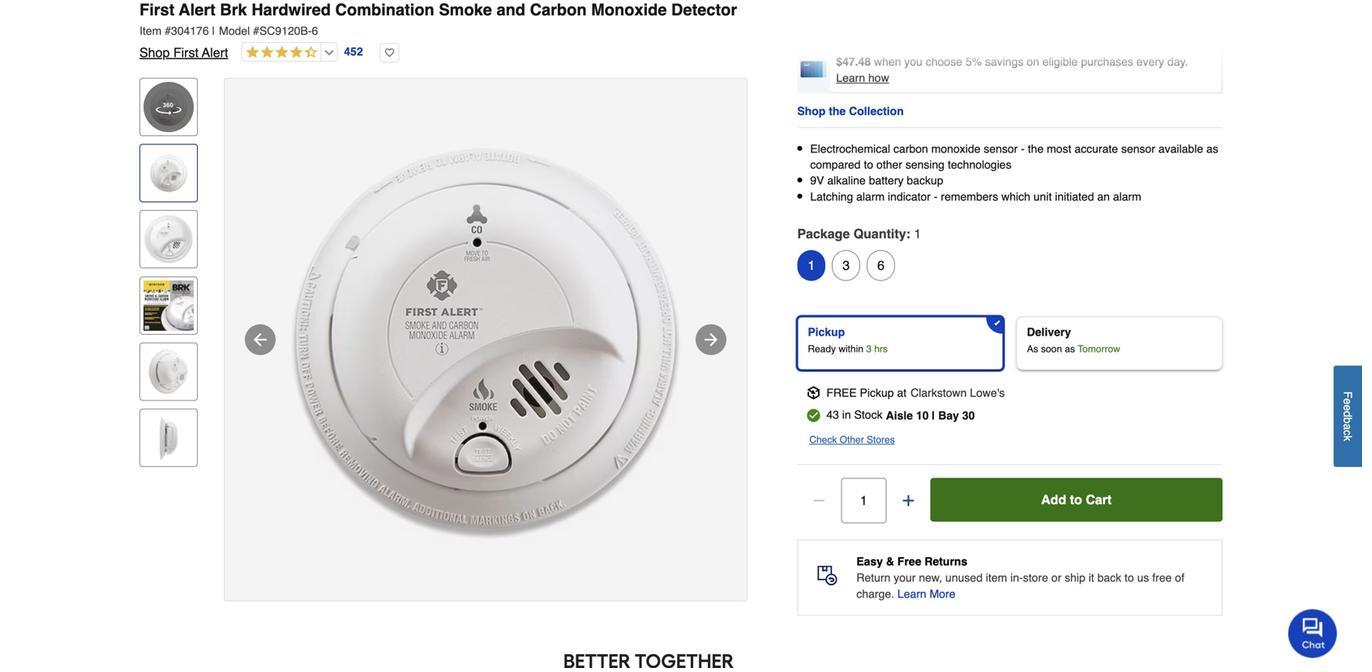 Task type: locate. For each thing, give the bounding box(es) containing it.
monoxide
[[932, 142, 981, 155]]

alert up 304176
[[179, 0, 216, 19]]

as inside "electrochemical carbon monoxide sensor - the most accurate sensor available as compared to other sensing technologies 9v alkaline battery backup latching alarm indicator - remembers which unit initiated an alarm"
[[1207, 142, 1219, 155]]

learn more link
[[898, 586, 956, 602]]

1 vertical spatial 6
[[878, 258, 885, 273]]

bay
[[939, 409, 960, 422]]

first inside the first alert brk hardwired combination smoke and carbon monoxide detector item # 304176 | model # sc9120b-6
[[140, 0, 175, 19]]

1 down package
[[808, 258, 815, 273]]

0 horizontal spatial -
[[934, 190, 938, 203]]

0 horizontal spatial sensor
[[984, 142, 1018, 155]]

check other stores button
[[810, 432, 895, 448]]

option group
[[791, 310, 1230, 377]]

3 inside pickup ready within 3 hrs
[[867, 343, 872, 355]]

learn how button
[[837, 70, 890, 86]]

0 vertical spatial the
[[829, 105, 846, 118]]

0 vertical spatial 6
[[312, 24, 318, 37]]

alert inside the first alert brk hardwired combination smoke and carbon monoxide detector item # 304176 | model # sc9120b-6
[[179, 0, 216, 19]]

free
[[898, 555, 922, 568]]

1 vertical spatial pickup
[[860, 386, 894, 399]]

item number 3 0 4 1 7 6 and model number s c 9 1 2 0 b - 6 element
[[140, 23, 1223, 39]]

6 down the quantity
[[878, 258, 885, 273]]

detector
[[672, 0, 737, 19]]

shop down item
[[140, 45, 170, 60]]

| left model
[[212, 24, 215, 37]]

hardwired
[[252, 0, 331, 19]]

initiated
[[1056, 190, 1095, 203]]

1
[[915, 226, 922, 241], [808, 258, 815, 273]]

option group containing pickup
[[791, 310, 1230, 377]]

1 vertical spatial learn
[[898, 588, 927, 601]]

which
[[1002, 190, 1031, 203]]

d
[[1342, 411, 1355, 417]]

1 vertical spatial 1
[[808, 258, 815, 273]]

2 e from the top
[[1342, 405, 1355, 411]]

learn inside $47.48 when you choose 5% savings on eligible purchases every day. learn how
[[837, 71, 866, 84]]

collection
[[849, 105, 904, 118]]

sensor up technologies
[[984, 142, 1018, 155]]

alert down model
[[202, 45, 228, 60]]

to right add at the bottom right of the page
[[1070, 492, 1083, 507]]

1 vertical spatial alert
[[202, 45, 228, 60]]

delivery as soon as tomorrow
[[1028, 326, 1121, 355]]

0 vertical spatial -
[[1021, 142, 1025, 155]]

plus image
[[901, 493, 917, 509]]

of
[[1176, 571, 1185, 584]]

minus image
[[811, 493, 828, 509]]

0 vertical spatial alert
[[179, 0, 216, 19]]

tomorrow
[[1078, 343, 1121, 355]]

first down 304176
[[173, 45, 199, 60]]

6
[[312, 24, 318, 37], [878, 258, 885, 273]]

0 vertical spatial 1
[[915, 226, 922, 241]]

in-
[[1011, 571, 1024, 584]]

soon
[[1042, 343, 1063, 355]]

1 horizontal spatial pickup
[[860, 386, 894, 399]]

battery
[[869, 174, 904, 187]]

2 vertical spatial to
[[1125, 571, 1135, 584]]

unit
[[1034, 190, 1052, 203]]

returns
[[925, 555, 968, 568]]

check other stores
[[810, 434, 895, 446]]

0 horizontal spatial learn
[[837, 71, 866, 84]]

0 horizontal spatial |
[[212, 24, 215, 37]]

more
[[930, 588, 956, 601]]

- down backup
[[934, 190, 938, 203]]

6 down hardwired
[[312, 24, 318, 37]]

shop
[[140, 45, 170, 60], [798, 105, 826, 118]]

0 horizontal spatial as
[[1065, 343, 1076, 355]]

0 vertical spatial |
[[212, 24, 215, 37]]

alkaline
[[828, 174, 866, 187]]

pickup
[[808, 326, 845, 339], [860, 386, 894, 399]]

free
[[1153, 571, 1173, 584]]

pickup image
[[807, 386, 820, 399]]

0 vertical spatial shop
[[140, 45, 170, 60]]

#
[[165, 24, 171, 37], [253, 24, 260, 37]]

the left most at the top right
[[1028, 142, 1044, 155]]

1 alarm from the left
[[857, 190, 885, 203]]

shop for shop first alert
[[140, 45, 170, 60]]

every
[[1137, 55, 1165, 68]]

pickup up 'stock' on the bottom of page
[[860, 386, 894, 399]]

as
[[1207, 142, 1219, 155], [1065, 343, 1076, 355]]

0 vertical spatial first
[[140, 0, 175, 19]]

1 horizontal spatial sensor
[[1122, 142, 1156, 155]]

3 down package quantity : 1
[[843, 258, 850, 273]]

the
[[829, 105, 846, 118], [1028, 142, 1044, 155]]

0 horizontal spatial pickup
[[808, 326, 845, 339]]

the inside "electrochemical carbon monoxide sensor - the most accurate sensor available as compared to other sensing technologies 9v alkaline battery backup latching alarm indicator - remembers which unit initiated an alarm"
[[1028, 142, 1044, 155]]

learn more
[[898, 588, 956, 601]]

when
[[874, 55, 902, 68]]

1 vertical spatial |
[[932, 409, 936, 422]]

accurate
[[1075, 142, 1119, 155]]

learn
[[837, 71, 866, 84], [898, 588, 927, 601]]

heart outline image
[[380, 43, 400, 62]]

charge.
[[857, 588, 895, 601]]

easy & free returns return your new, unused item in-store or ship it back to us free of charge.
[[857, 555, 1185, 601]]

0 horizontal spatial 6
[[312, 24, 318, 37]]

0 horizontal spatial alarm
[[857, 190, 885, 203]]

1 right :
[[915, 226, 922, 241]]

1 horizontal spatial |
[[932, 409, 936, 422]]

0 horizontal spatial shop
[[140, 45, 170, 60]]

1 horizontal spatial #
[[253, 24, 260, 37]]

quantity
[[854, 226, 907, 241]]

| right the 10
[[932, 409, 936, 422]]

alarm down the battery
[[857, 190, 885, 203]]

latching
[[811, 190, 854, 203]]

shop the collection
[[798, 105, 904, 118]]

1 vertical spatial the
[[1028, 142, 1044, 155]]

stores
[[867, 434, 895, 446]]

and
[[497, 0, 526, 19]]

e
[[1342, 398, 1355, 405], [1342, 405, 1355, 411]]

- left most at the top right
[[1021, 142, 1025, 155]]

0 vertical spatial learn
[[837, 71, 866, 84]]

technologies
[[948, 158, 1012, 171]]

first up item
[[140, 0, 175, 19]]

0 vertical spatial to
[[864, 158, 874, 171]]

# right item
[[165, 24, 171, 37]]

arrow right image
[[702, 330, 721, 350]]

first
[[140, 0, 175, 19], [173, 45, 199, 60]]

us
[[1138, 571, 1150, 584]]

to left us
[[1125, 571, 1135, 584]]

in
[[843, 408, 852, 421]]

other
[[877, 158, 903, 171]]

# right model
[[253, 24, 260, 37]]

0 vertical spatial as
[[1207, 142, 1219, 155]]

1 horizontal spatial learn
[[898, 588, 927, 601]]

sensor right the accurate
[[1122, 142, 1156, 155]]

3
[[843, 258, 850, 273], [867, 343, 872, 355]]

item
[[986, 571, 1008, 584]]

0 horizontal spatial 3
[[843, 258, 850, 273]]

learn down your
[[898, 588, 927, 601]]

1 horizontal spatial to
[[1070, 492, 1083, 507]]

1 horizontal spatial -
[[1021, 142, 1025, 155]]

your
[[894, 571, 916, 584]]

lowe's
[[970, 386, 1005, 399]]

to inside easy & free returns return your new, unused item in-store or ship it back to us free of charge.
[[1125, 571, 1135, 584]]

as right soon
[[1065, 343, 1076, 355]]

backup
[[907, 174, 944, 187]]

1 horizontal spatial 3
[[867, 343, 872, 355]]

1 sensor from the left
[[984, 142, 1018, 155]]

0 horizontal spatial to
[[864, 158, 874, 171]]

1 vertical spatial shop
[[798, 105, 826, 118]]

1 horizontal spatial 1
[[915, 226, 922, 241]]

|
[[212, 24, 215, 37], [932, 409, 936, 422]]

pickup up ready
[[808, 326, 845, 339]]

f
[[1342, 391, 1355, 398]]

as right available
[[1207, 142, 1219, 155]]

0 vertical spatial pickup
[[808, 326, 845, 339]]

1 horizontal spatial as
[[1207, 142, 1219, 155]]

1 vertical spatial as
[[1065, 343, 1076, 355]]

1 horizontal spatial the
[[1028, 142, 1044, 155]]

learn down $47.48
[[837, 71, 866, 84]]

3 left hrs
[[867, 343, 872, 355]]

first alert  #sc9120b-6 - thumbnail4 image
[[144, 347, 194, 397]]

1 vertical spatial to
[[1070, 492, 1083, 507]]

e up b
[[1342, 405, 1355, 411]]

0 horizontal spatial #
[[165, 24, 171, 37]]

the left collection
[[829, 105, 846, 118]]

compared
[[811, 158, 861, 171]]

alarm right an
[[1114, 190, 1142, 203]]

remembers
[[941, 190, 999, 203]]

2 horizontal spatial to
[[1125, 571, 1135, 584]]

shop up electrochemical
[[798, 105, 826, 118]]

sensor
[[984, 142, 1018, 155], [1122, 142, 1156, 155]]

0 vertical spatial 3
[[843, 258, 850, 273]]

e up d
[[1342, 398, 1355, 405]]

eligible
[[1043, 55, 1078, 68]]

alarm
[[857, 190, 885, 203], [1114, 190, 1142, 203]]

1 vertical spatial 3
[[867, 343, 872, 355]]

2 # from the left
[[253, 24, 260, 37]]

1 horizontal spatial shop
[[798, 105, 826, 118]]

delivery
[[1028, 326, 1072, 339]]

to left other
[[864, 158, 874, 171]]

1 horizontal spatial alarm
[[1114, 190, 1142, 203]]



Task type: vqa. For each thing, say whether or not it's contained in the screenshot.
Price
no



Task type: describe. For each thing, give the bounding box(es) containing it.
choose
[[926, 55, 963, 68]]

first alert  #sc9120b-6 - thumbnail image
[[144, 148, 194, 198]]

| inside 43 in stock aisle 10 | bay 30
[[932, 409, 936, 422]]

combination
[[335, 0, 435, 19]]

0 horizontal spatial the
[[829, 105, 846, 118]]

304176
[[171, 24, 209, 37]]

ship
[[1065, 571, 1086, 584]]

check
[[810, 434, 837, 446]]

smoke
[[439, 0, 492, 19]]

carbon
[[894, 142, 929, 155]]

first alert  #sc9120b-6 - thumbnail2 image
[[144, 214, 194, 265]]

electrochemical
[[811, 142, 891, 155]]

:
[[907, 226, 911, 241]]

0 horizontal spatial 1
[[808, 258, 815, 273]]

first alert brk hardwired combination smoke and carbon monoxide detector item # 304176 | model # sc9120b-6
[[140, 0, 737, 37]]

1 vertical spatial first
[[173, 45, 199, 60]]

within
[[839, 343, 864, 355]]

1 # from the left
[[165, 24, 171, 37]]

return
[[857, 571, 891, 584]]

4.4 stars image
[[242, 45, 317, 60]]

&
[[887, 555, 895, 568]]

on
[[1027, 55, 1040, 68]]

| inside the first alert brk hardwired combination smoke and carbon monoxide detector item # 304176 | model # sc9120b-6
[[212, 24, 215, 37]]

carbon
[[530, 0, 587, 19]]

easy
[[857, 555, 883, 568]]

as
[[1028, 343, 1039, 355]]

to inside "electrochemical carbon monoxide sensor - the most accurate sensor available as compared to other sensing technologies 9v alkaline battery backup latching alarm indicator - remembers which unit initiated an alarm"
[[864, 158, 874, 171]]

unused
[[946, 571, 983, 584]]

f e e d b a c k button
[[1334, 366, 1363, 467]]

back
[[1098, 571, 1122, 584]]

better together heading
[[140, 648, 1158, 668]]

add
[[1042, 492, 1067, 507]]

ready
[[808, 343, 836, 355]]

2 alarm from the left
[[1114, 190, 1142, 203]]

brk
[[220, 0, 247, 19]]

clarkstown
[[911, 386, 967, 399]]

5%
[[966, 55, 982, 68]]

how
[[869, 71, 890, 84]]

pickup inside pickup ready within 3 hrs
[[808, 326, 845, 339]]

at
[[898, 386, 907, 399]]

sc9120b-
[[260, 24, 312, 37]]

9v
[[811, 174, 825, 187]]

arrow left image
[[251, 330, 270, 350]]

new,
[[919, 571, 943, 584]]

Stepper number input field with increment and decrement buttons number field
[[841, 478, 887, 524]]

c
[[1342, 430, 1355, 436]]

k
[[1342, 436, 1355, 441]]

hrs
[[875, 343, 888, 355]]

savings
[[986, 55, 1024, 68]]

other
[[840, 434, 864, 446]]

cart
[[1086, 492, 1112, 507]]

add to cart
[[1042, 492, 1112, 507]]

1 e from the top
[[1342, 398, 1355, 405]]

a
[[1342, 424, 1355, 430]]

6 inside the first alert brk hardwired combination smoke and carbon monoxide detector item # 304176 | model # sc9120b-6
[[312, 24, 318, 37]]

day.
[[1168, 55, 1189, 68]]

first alert  #sc9120b-6 - thumbnail3 image
[[144, 280, 194, 331]]

1 horizontal spatial 6
[[878, 258, 885, 273]]

as inside delivery as soon as tomorrow
[[1065, 343, 1076, 355]]

store
[[1024, 571, 1049, 584]]

add to cart button
[[931, 478, 1223, 522]]

most
[[1047, 142, 1072, 155]]

learn inside the learn more link
[[898, 588, 927, 601]]

2 sensor from the left
[[1122, 142, 1156, 155]]

$47.48 when you choose 5% savings on eligible purchases every day. learn how
[[837, 55, 1189, 84]]

free
[[827, 386, 857, 399]]

package
[[798, 226, 850, 241]]

package quantity : 1
[[798, 226, 922, 241]]

first alert  #sc9120b-6 image
[[225, 79, 747, 601]]

aisle
[[886, 409, 913, 422]]

452
[[344, 45, 363, 58]]

chat invite button image
[[1289, 609, 1338, 658]]

shop first alert
[[140, 45, 228, 60]]

$47.48
[[837, 55, 871, 68]]

item
[[140, 24, 162, 37]]

b
[[1342, 417, 1355, 424]]

an
[[1098, 190, 1110, 203]]

pickup ready within 3 hrs
[[808, 326, 888, 355]]

shop the collection link
[[798, 101, 904, 121]]

43
[[827, 408, 840, 421]]

purchases
[[1082, 55, 1134, 68]]

free pickup at clarkstown lowe's
[[827, 386, 1005, 399]]

10
[[917, 409, 929, 422]]

shop for shop the collection
[[798, 105, 826, 118]]

electrochemical carbon monoxide sensor - the most accurate sensor available as compared to other sensing technologies 9v alkaline battery backup latching alarm indicator - remembers which unit initiated an alarm
[[811, 142, 1219, 203]]

stock
[[855, 408, 883, 421]]

or
[[1052, 571, 1062, 584]]

monoxide
[[591, 0, 667, 19]]

first alert  #sc9120b-6 - thumbnail5 image
[[144, 413, 194, 463]]

indicator
[[888, 190, 931, 203]]

check circle filled image
[[807, 409, 820, 422]]

it
[[1089, 571, 1095, 584]]

to inside button
[[1070, 492, 1083, 507]]

1 vertical spatial -
[[934, 190, 938, 203]]

f e e d b a c k
[[1342, 391, 1355, 441]]

model
[[219, 24, 250, 37]]

43 in stock aisle 10 | bay 30
[[827, 408, 975, 422]]

available
[[1159, 142, 1204, 155]]



